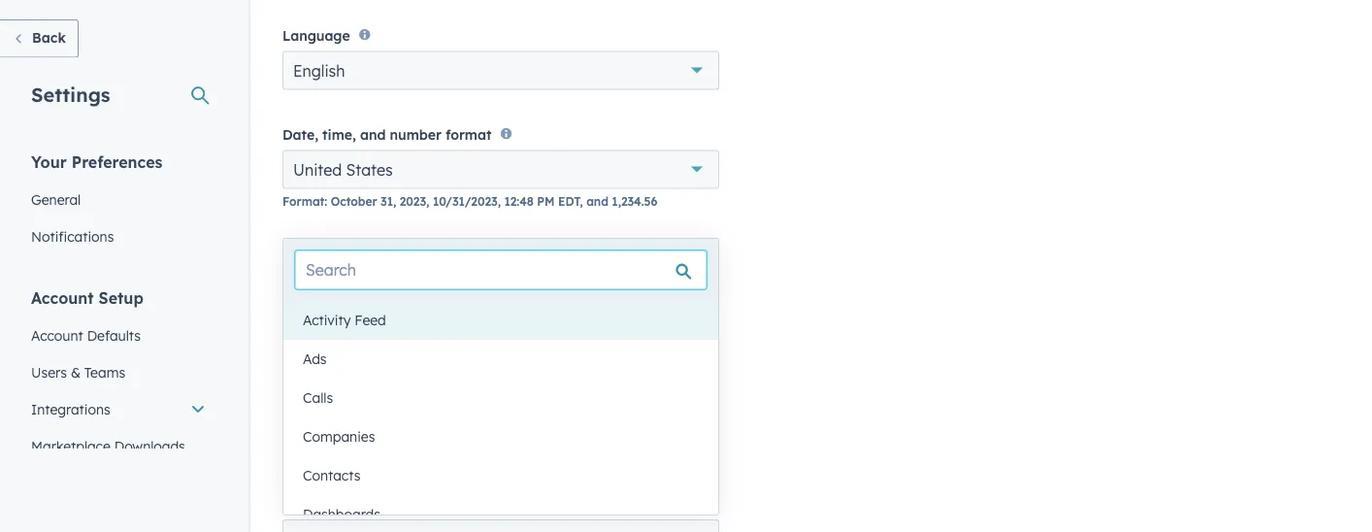 Task type: vqa. For each thing, say whether or not it's contained in the screenshot.
top this
yes



Task type: describe. For each thing, give the bounding box(es) containing it.
this inside defaults this only applies to this hubspot account.
[[409, 447, 432, 464]]

policy
[[329, 303, 363, 318]]

list box containing activity feed
[[284, 301, 719, 532]]

contacts button
[[284, 456, 719, 495]]

edt
[[558, 194, 580, 209]]

activity feed
[[303, 312, 386, 329]]

your preferences element
[[19, 151, 218, 255]]

:
[[325, 194, 327, 209]]

1 vertical spatial to
[[671, 286, 683, 300]]

🇺🇸 button
[[283, 323, 345, 362]]

united states
[[293, 160, 393, 179]]

account defaults link
[[19, 317, 218, 354]]

downloads
[[114, 437, 185, 454]]

applies
[[342, 447, 388, 464]]

companies
[[303, 428, 375, 445]]

.
[[560, 303, 563, 318]]

integrations button
[[19, 391, 218, 428]]

october
[[331, 194, 377, 209]]

english button
[[283, 51, 720, 90]]

workflow
[[331, 286, 384, 300]]

2 , from the left
[[498, 194, 501, 209]]

3 , from the left
[[580, 194, 583, 209]]

marketplace downloads link
[[19, 428, 218, 465]]

contact
[[482, 268, 526, 283]]

12:48
[[504, 194, 534, 209]]

hubspot
[[436, 447, 492, 464]]

phone number element
[[283, 323, 720, 362]]

default
[[283, 495, 332, 512]]

teams
[[84, 364, 125, 381]]

format : october 31, 2023 , 10/31/2023 , 12:48 pm edt , and 1,234.56
[[283, 194, 658, 209]]

values.
[[556, 286, 596, 300]]

account for account defaults
[[31, 327, 83, 344]]

phone number
[[283, 246, 380, 263]]

may
[[304, 268, 329, 283]]

pm
[[537, 194, 555, 209]]

about
[[554, 268, 588, 283]]

your preferences
[[31, 152, 163, 171]]

back link
[[0, 19, 79, 58]]

1 horizontal spatial for
[[444, 286, 460, 300]]

1 vertical spatial for
[[367, 303, 383, 318]]

(read
[[491, 303, 522, 318]]

notifications link
[[19, 218, 218, 255]]

account defaults
[[31, 327, 141, 344]]

1 horizontal spatial to
[[467, 268, 479, 283]]

states
[[346, 160, 393, 179]]

events,
[[640, 268, 681, 283]]

privacy
[[283, 303, 326, 318]]

we may use this phone number to contact you about security events, sending workflow sms, and for owner property values. please refer to our privacy policy for more information
[[283, 268, 706, 318]]

setup
[[99, 288, 144, 307]]

number inside we may use this phone number to contact you about security events, sending workflow sms, and for owner property values. please refer to our privacy policy for more information
[[419, 268, 464, 283]]

users
[[31, 364, 67, 381]]

companies button
[[284, 418, 719, 456]]

users & teams
[[31, 364, 125, 381]]

defaults inside defaults this only applies to this hubspot account.
[[283, 420, 364, 444]]

31,
[[381, 194, 396, 209]]

integrations
[[31, 401, 110, 418]]

format
[[446, 126, 492, 143]]

page
[[379, 495, 414, 512]]

1 vertical spatial number
[[328, 246, 380, 263]]

date, time, and number format
[[283, 126, 492, 143]]

language
[[283, 27, 350, 44]]

🇺🇸
[[293, 329, 313, 353]]

property
[[503, 286, 553, 300]]

marketplace
[[31, 437, 111, 454]]

0 horizontal spatial and
[[360, 126, 386, 143]]

your
[[31, 152, 67, 171]]

account setup element
[[19, 287, 218, 532]]

phone
[[380, 268, 416, 283]]

to inside defaults this only applies to this hubspot account.
[[392, 447, 405, 464]]



Task type: locate. For each thing, give the bounding box(es) containing it.
this
[[356, 268, 377, 283], [409, 447, 432, 464]]

2 account from the top
[[31, 327, 83, 344]]

and right sms, on the bottom left of the page
[[418, 286, 441, 300]]

and right edt
[[587, 194, 609, 209]]

only
[[312, 447, 338, 464]]

1 vertical spatial account
[[31, 327, 83, 344]]

1 horizontal spatial ,
[[498, 194, 501, 209]]

for up information
[[444, 286, 460, 300]]

1 horizontal spatial defaults
[[283, 420, 364, 444]]

and right 'time,'
[[360, 126, 386, 143]]

,
[[426, 194, 430, 209], [498, 194, 501, 209], [580, 194, 583, 209]]

security
[[591, 268, 637, 283]]

calls
[[303, 389, 333, 406]]

number up use
[[328, 246, 380, 263]]

None telephone field
[[347, 323, 543, 362]]

dashboards
[[303, 506, 381, 523]]

account up the account defaults at the bottom left of page
[[31, 288, 94, 307]]

, right pm
[[580, 194, 583, 209]]

1 horizontal spatial and
[[418, 286, 441, 300]]

2023
[[400, 194, 426, 209]]

time,
[[323, 126, 356, 143]]

for down workflow
[[367, 303, 383, 318]]

1 horizontal spatial this
[[409, 447, 432, 464]]

please
[[599, 286, 637, 300]]

home
[[336, 495, 375, 512]]

0 vertical spatial number
[[390, 126, 442, 143]]

our
[[686, 286, 706, 300]]

0 horizontal spatial ,
[[426, 194, 430, 209]]

back
[[32, 29, 66, 46]]

phone
[[283, 246, 324, 263]]

2 vertical spatial and
[[418, 286, 441, 300]]

1 account from the top
[[31, 288, 94, 307]]

account for account setup
[[31, 288, 94, 307]]

0 horizontal spatial for
[[367, 303, 383, 318]]

users & teams link
[[19, 354, 218, 391]]

united
[[293, 160, 342, 179]]

(read more) .
[[491, 303, 563, 318]]

this
[[283, 447, 308, 464]]

more
[[387, 303, 416, 318]]

you
[[529, 268, 550, 283]]

number
[[390, 126, 442, 143], [328, 246, 380, 263], [419, 268, 464, 283]]

0 vertical spatial for
[[444, 286, 460, 300]]

1 vertical spatial defaults
[[283, 420, 364, 444]]

2 vertical spatial number
[[419, 268, 464, 283]]

and
[[360, 126, 386, 143], [587, 194, 609, 209], [418, 286, 441, 300]]

list box
[[284, 301, 719, 532]]

account.
[[496, 447, 551, 464]]

number left 'format' at top left
[[390, 126, 442, 143]]

owner
[[464, 286, 499, 300]]

0 vertical spatial account
[[31, 288, 94, 307]]

more)
[[526, 303, 560, 318]]

refer
[[640, 286, 668, 300]]

this left hubspot
[[409, 447, 432, 464]]

this inside we may use this phone number to contact you about security events, sending workflow sms, and for owner property values. please refer to our privacy policy for more information
[[356, 268, 377, 283]]

, left 12:48
[[498, 194, 501, 209]]

marketplace downloads
[[31, 437, 185, 454]]

dashboards button
[[284, 495, 719, 532]]

information
[[420, 303, 488, 318]]

&
[[71, 364, 81, 381]]

contacts
[[303, 467, 361, 484]]

0 vertical spatial defaults
[[87, 327, 141, 344]]

0 horizontal spatial defaults
[[87, 327, 141, 344]]

and inside we may use this phone number to contact you about security events, sending workflow sms, and for owner property values. please refer to our privacy policy for more information
[[418, 286, 441, 300]]

feed
[[355, 312, 386, 329]]

sms,
[[387, 286, 415, 300]]

default home page
[[283, 495, 414, 512]]

0 vertical spatial to
[[467, 268, 479, 283]]

to left "our"
[[671, 286, 683, 300]]

1,234.56
[[612, 194, 658, 209]]

activity
[[303, 312, 351, 329]]

account
[[31, 288, 94, 307], [31, 327, 83, 344]]

2 vertical spatial to
[[392, 447, 405, 464]]

ads
[[303, 351, 327, 368]]

1 vertical spatial this
[[409, 447, 432, 464]]

0 horizontal spatial to
[[392, 447, 405, 464]]

2 horizontal spatial and
[[587, 194, 609, 209]]

date,
[[283, 126, 319, 143]]

preferences
[[72, 152, 163, 171]]

use
[[333, 268, 352, 283]]

general link
[[19, 181, 218, 218]]

we
[[283, 268, 301, 283]]

united states button
[[283, 150, 720, 189]]

settings
[[31, 82, 110, 106]]

defaults this only applies to this hubspot account.
[[283, 420, 551, 464]]

format
[[283, 194, 325, 209]]

sending
[[283, 286, 328, 300]]

number up information
[[419, 268, 464, 283]]

to up owner
[[467, 268, 479, 283]]

notifications
[[31, 228, 114, 245]]

for
[[444, 286, 460, 300], [367, 303, 383, 318]]

activity feed button
[[284, 301, 719, 340]]

account setup
[[31, 288, 144, 307]]

Search search field
[[295, 251, 707, 289]]

defaults up only
[[283, 420, 364, 444]]

10/31/2023
[[433, 194, 498, 209]]

defaults
[[87, 327, 141, 344], [283, 420, 364, 444]]

defaults up the users & teams link
[[87, 327, 141, 344]]

1 vertical spatial and
[[587, 194, 609, 209]]

0 vertical spatial and
[[360, 126, 386, 143]]

general
[[31, 191, 81, 208]]

ads button
[[284, 340, 719, 379]]

calls button
[[284, 379, 719, 418]]

to right applies
[[392, 447, 405, 464]]

this up workflow
[[356, 268, 377, 283]]

, left 10/31/2023
[[426, 194, 430, 209]]

account up users
[[31, 327, 83, 344]]

0 vertical spatial this
[[356, 268, 377, 283]]

defaults inside account setup "element"
[[87, 327, 141, 344]]

english
[[293, 61, 345, 80]]

0 horizontal spatial this
[[356, 268, 377, 283]]

2 horizontal spatial ,
[[580, 194, 583, 209]]

1 , from the left
[[426, 194, 430, 209]]

2 horizontal spatial to
[[671, 286, 683, 300]]



